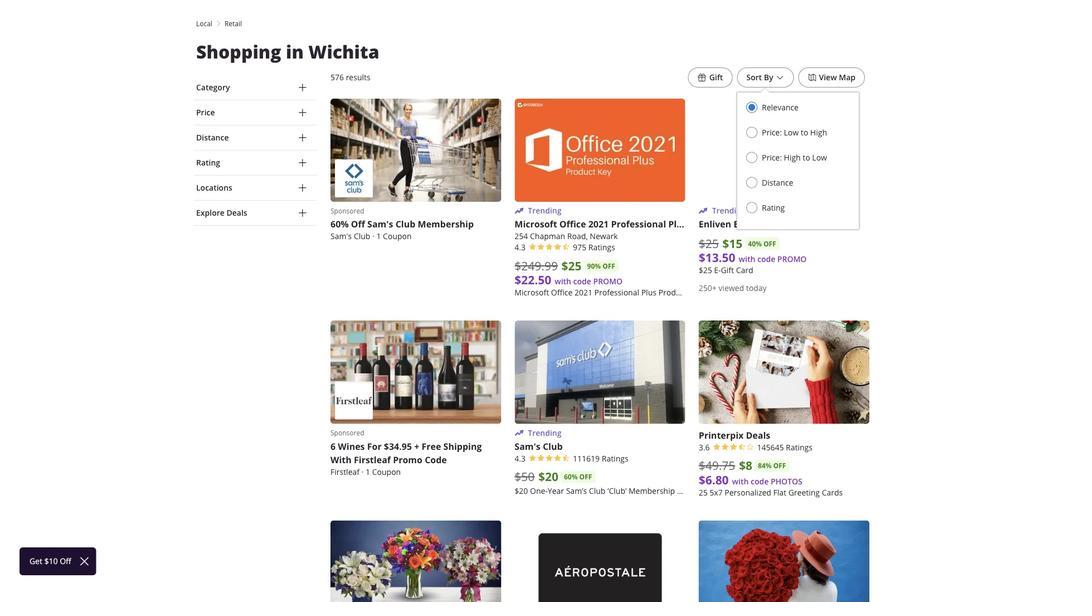 Task type: locate. For each thing, give the bounding box(es) containing it.
1 vertical spatial promo
[[594, 276, 623, 287]]

price: down relevance
[[762, 127, 782, 137]]

1 vertical spatial plus
[[642, 288, 657, 298]]

gift inside gift button
[[710, 72, 724, 83]]

254
[[515, 231, 528, 242]]

60% left off
[[331, 218, 349, 230]]

0 vertical spatial professional
[[611, 218, 667, 230]]

$20
[[539, 469, 559, 485], [515, 486, 528, 496]]

0 horizontal spatial -
[[705, 288, 707, 298]]

1 vertical spatial ratings
[[786, 442, 813, 453]]

4.3 down 254
[[515, 242, 526, 253]]

sam's
[[566, 486, 587, 496]]

price: down price: low to high
[[762, 152, 782, 163]]

price: for price: low to high
[[762, 127, 782, 137]]

off for $25
[[603, 261, 616, 271]]

off right 84%
[[774, 461, 787, 471]]

0 horizontal spatial sam's
[[331, 231, 352, 242]]

cards
[[822, 487, 843, 498]]

code inside $25 $15 40% off $13.50 with code promo $25 e-gift card
[[758, 254, 776, 264]]

sponsored up off
[[331, 206, 364, 215]]

1 vertical spatial 4.3
[[515, 453, 526, 464]]

- inside $249.99 $25 90% off $22.50 with code promo microsoft office 2021 professional plus product key - lifetime for windows 1pc
[[705, 288, 707, 298]]

microsoft up chapman
[[515, 218, 558, 230]]

rating up enliven essentials - cbd products
[[762, 202, 785, 213]]

deals inside dropdown button
[[227, 208, 247, 218]]

$25 left e-
[[699, 265, 713, 276]]

firstleaf down for
[[354, 454, 391, 466]]

1 sponsored from the top
[[331, 206, 364, 215]]

plus
[[669, 218, 687, 230], [642, 288, 657, 298]]

sam's down off
[[331, 231, 352, 242]]

90%
[[588, 261, 601, 271]]

1 microsoft from the top
[[515, 218, 558, 230]]

with for $8
[[733, 476, 749, 487]]

0 vertical spatial 1
[[377, 231, 381, 242]]

1 vertical spatial 2021
[[575, 288, 593, 298]]

0 vertical spatial coupon
[[383, 231, 412, 242]]

code
[[758, 254, 776, 264], [574, 276, 592, 287], [751, 476, 769, 487]]

club left the 'club'
[[589, 486, 606, 496]]

0 vertical spatial ·
[[373, 231, 375, 242]]

1
[[377, 231, 381, 242], [366, 467, 370, 477]]

with inside $49.75 $8 84% off $6.80 with code photos 25 5x7 personalized flat greeting cards
[[733, 476, 749, 487]]

chapman
[[530, 231, 566, 242]]

1 4.3 from the top
[[515, 242, 526, 253]]

year
[[548, 486, 564, 496]]

plus left enliven
[[669, 218, 687, 230]]

code down 90%
[[574, 276, 592, 287]]

· inside sponsored 6 wines for $34.95 + free shipping with firstleaf promo code firstleaf    ·    1 coupon
[[362, 467, 364, 477]]

ratings for 145645 ratings
[[786, 442, 813, 453]]

$34.95
[[384, 440, 412, 453]]

1 vertical spatial coupon
[[372, 467, 401, 477]]

$20 down $50
[[515, 486, 528, 496]]

1 vertical spatial ·
[[362, 467, 364, 477]]

0 horizontal spatial membership
[[418, 218, 474, 230]]

firstleaf
[[354, 454, 391, 466], [331, 467, 360, 477]]

1 inside sponsored 60% off sam's club membership sam's club    ·    1 coupon
[[377, 231, 381, 242]]

1 horizontal spatial sam's
[[368, 218, 393, 230]]

with inside $249.99 $25 90% off $22.50 with code promo microsoft office 2021 professional plus product key - lifetime for windows 1pc
[[555, 276, 572, 287]]

0 vertical spatial to
[[801, 127, 809, 137]]

2 vertical spatial ratings
[[602, 453, 629, 464]]

off inside $50 $20 60% off $20 one-year sam's club 'club' membership with auto-renew (new members only)
[[580, 472, 592, 482]]

distance
[[196, 132, 229, 143], [762, 177, 794, 188]]

1 vertical spatial deals
[[747, 429, 771, 441]]

ratings right "111619"
[[602, 453, 629, 464]]

promo
[[778, 254, 807, 264], [594, 276, 623, 287]]

0 vertical spatial code
[[758, 254, 776, 264]]

2021 inside $249.99 $25 90% off $22.50 with code promo microsoft office 2021 professional plus product key - lifetime for windows 1pc
[[575, 288, 593, 298]]

off inside $49.75 $8 84% off $6.80 with code photos 25 5x7 personalized flat greeting cards
[[774, 461, 787, 471]]

gift left sort
[[710, 72, 724, 83]]

1 vertical spatial -
[[705, 288, 707, 298]]

1 vertical spatial membership
[[629, 486, 675, 496]]

1 vertical spatial microsoft
[[515, 288, 549, 298]]

results
[[346, 72, 371, 83]]

low up price: high to low
[[784, 127, 799, 137]]

low down price: low to high
[[813, 152, 828, 163]]

ratings
[[589, 242, 616, 253], [786, 442, 813, 453], [602, 453, 629, 464]]

sam's
[[368, 218, 393, 230], [331, 231, 352, 242], [515, 440, 541, 453]]

explore deals
[[196, 208, 247, 218]]

2 vertical spatial sam's
[[515, 440, 541, 453]]

membership
[[418, 218, 474, 230], [629, 486, 675, 496]]

off right the 40%
[[764, 239, 777, 249]]

renew
[[715, 486, 739, 496]]

0 vertical spatial 2021
[[589, 218, 609, 230]]

breadcrumbs element
[[194, 18, 877, 28]]

professional
[[611, 218, 667, 230], [595, 288, 640, 298]]

sam's right off
[[368, 218, 393, 230]]

professional up newark
[[611, 218, 667, 230]]

trending up sam's club
[[528, 428, 562, 438]]

$249.99 $25 90% off $22.50 with code promo microsoft office 2021 professional plus product key - lifetime for windows 1pc
[[515, 258, 803, 298]]

to up price: high to low
[[801, 127, 809, 137]]

60% up the "sam's"
[[564, 472, 578, 482]]

rating up locations
[[196, 158, 220, 168]]

1 vertical spatial sponsored
[[331, 429, 364, 437]]

sponsored inside sponsored 6 wines for $34.95 + free shipping with firstleaf promo code firstleaf    ·    1 coupon
[[331, 429, 364, 437]]

enliven essentials - cbd products
[[699, 218, 846, 230]]

office
[[560, 218, 586, 230], [551, 288, 573, 298]]

- right key
[[705, 288, 707, 298]]

gift
[[710, 72, 724, 83], [721, 265, 735, 276]]

0 vertical spatial 4.3
[[515, 242, 526, 253]]

111619
[[573, 453, 600, 464]]

1 horizontal spatial -
[[781, 218, 783, 230]]

off
[[351, 218, 365, 230]]

$6.80
[[699, 472, 729, 488]]

0 horizontal spatial deals
[[227, 208, 247, 218]]

1 vertical spatial professional
[[595, 288, 640, 298]]

0 horizontal spatial $20
[[515, 486, 528, 496]]

low
[[784, 127, 799, 137], [813, 152, 828, 163]]

gift left card
[[721, 265, 735, 276]]

0 vertical spatial ratings
[[589, 242, 616, 253]]

1 horizontal spatial rating
[[762, 202, 785, 213]]

0 vertical spatial microsoft
[[515, 218, 558, 230]]

ratings down newark
[[589, 242, 616, 253]]

promo inside $25 $15 40% off $13.50 with code promo $25 e-gift card
[[778, 254, 807, 264]]

0 vertical spatial low
[[784, 127, 799, 137]]

2 microsoft from the top
[[515, 288, 549, 298]]

1 price: from the top
[[762, 127, 782, 137]]

ratings right 145645
[[786, 442, 813, 453]]

1 vertical spatial 1
[[366, 467, 370, 477]]

code
[[425, 454, 447, 466]]

with up card
[[739, 254, 756, 264]]

code for $25
[[574, 276, 592, 287]]

0 vertical spatial plus
[[669, 218, 687, 230]]

$50 $20 60% off $20 one-year sam's club 'club' membership with auto-renew (new members only)
[[515, 469, 818, 496]]

4.3
[[515, 242, 526, 253], [515, 453, 526, 464]]

sponsored for off
[[331, 206, 364, 215]]

with for $15
[[739, 254, 756, 264]]

0 vertical spatial membership
[[418, 218, 474, 230]]

coupon
[[383, 231, 412, 242], [372, 467, 401, 477]]

promo for $15
[[778, 254, 807, 264]]

4.3 for 111619 ratings
[[515, 453, 526, 464]]

0 vertical spatial firstleaf
[[354, 454, 391, 466]]

4.3 up $50
[[515, 453, 526, 464]]

$25 inside $249.99 $25 90% off $22.50 with code promo microsoft office 2021 professional plus product key - lifetime for windows 1pc
[[562, 258, 582, 274]]

with
[[331, 454, 352, 466]]

$25
[[699, 236, 719, 251], [562, 258, 582, 274], [699, 265, 713, 276]]

high up price: high to low
[[811, 127, 828, 137]]

with up personalized
[[733, 476, 749, 487]]

office up road,
[[560, 218, 586, 230]]

with
[[739, 254, 756, 264], [555, 276, 572, 287], [733, 476, 749, 487], [677, 486, 693, 496]]

promo for $25
[[594, 276, 623, 287]]

2 vertical spatial code
[[751, 476, 769, 487]]

to for low
[[803, 152, 811, 163]]

rating inside sort by list
[[762, 202, 785, 213]]

sponsored 60% off sam's club membership sam's club    ·    1 coupon
[[331, 206, 474, 242]]

1 vertical spatial low
[[813, 152, 828, 163]]

1 horizontal spatial promo
[[778, 254, 807, 264]]

1 horizontal spatial deals
[[747, 429, 771, 441]]

photos
[[771, 476, 803, 487]]

gift inside $25 $15 40% off $13.50 with code promo $25 e-gift card
[[721, 265, 735, 276]]

0 vertical spatial price:
[[762, 127, 782, 137]]

0 vertical spatial 60%
[[331, 218, 349, 230]]

deals up 145645
[[747, 429, 771, 441]]

'club'
[[608, 486, 627, 496]]

$8
[[740, 458, 753, 474]]

0 vertical spatial rating
[[196, 158, 220, 168]]

to down price: low to high
[[803, 152, 811, 163]]

0 vertical spatial deals
[[227, 208, 247, 218]]

promo inside $249.99 $25 90% off $22.50 with code promo microsoft office 2021 professional plus product key - lifetime for windows 1pc
[[594, 276, 623, 287]]

sam's up $50
[[515, 440, 541, 453]]

trending
[[528, 206, 562, 216], [713, 206, 746, 216], [528, 428, 562, 438]]

0 horizontal spatial rating
[[196, 158, 220, 168]]

2 4.3 from the top
[[515, 453, 526, 464]]

0 vertical spatial $20
[[539, 469, 559, 485]]

office down "$249.99" on the top of the page
[[551, 288, 573, 298]]

deals for printerpix deals
[[747, 429, 771, 441]]

1 vertical spatial firstleaf
[[331, 467, 360, 477]]

deals right explore
[[227, 208, 247, 218]]

0 horizontal spatial low
[[784, 127, 799, 137]]

relevance
[[762, 102, 799, 112]]

trending for enliven essentials - cbd products
[[713, 206, 746, 216]]

professional down 90%
[[595, 288, 640, 298]]

1 vertical spatial to
[[803, 152, 811, 163]]

1 horizontal spatial plus
[[669, 218, 687, 230]]

1 horizontal spatial $20
[[539, 469, 559, 485]]

shopping
[[196, 40, 281, 64]]

0 horizontal spatial promo
[[594, 276, 623, 287]]

1 vertical spatial 60%
[[564, 472, 578, 482]]

key
[[690, 288, 703, 298]]

plus left product
[[642, 288, 657, 298]]

off for $15
[[764, 239, 777, 249]]

distance inside sort by list
[[762, 177, 794, 188]]

promo up 1pc
[[778, 254, 807, 264]]

1 vertical spatial price:
[[762, 152, 782, 163]]

$20 up year
[[539, 469, 559, 485]]

0 horizontal spatial plus
[[642, 288, 657, 298]]

0 horizontal spatial distance
[[196, 132, 229, 143]]

1 vertical spatial code
[[574, 276, 592, 287]]

1 vertical spatial distance
[[762, 177, 794, 188]]

distance down price: high to low
[[762, 177, 794, 188]]

1 vertical spatial sam's
[[331, 231, 352, 242]]

$49.75
[[699, 458, 736, 473]]

0 horizontal spatial 60%
[[331, 218, 349, 230]]

off up the "sam's"
[[580, 472, 592, 482]]

2 sponsored from the top
[[331, 429, 364, 437]]

price:
[[762, 127, 782, 137], [762, 152, 782, 163]]

dialog containing relevance
[[737, 88, 860, 230]]

6
[[331, 440, 336, 453]]

$25 down 975
[[562, 258, 582, 274]]

2021 down 90%
[[575, 288, 593, 298]]

high down price: low to high
[[784, 152, 801, 163]]

576 results
[[331, 72, 371, 83]]

0 vertical spatial sponsored
[[331, 206, 364, 215]]

$13.50
[[699, 250, 736, 266]]

1 vertical spatial rating
[[762, 202, 785, 213]]

wines
[[338, 440, 365, 453]]

greeting
[[789, 487, 820, 498]]

gift button
[[689, 67, 733, 88]]

· inside sponsored 60% off sam's club membership sam's club    ·    1 coupon
[[373, 231, 375, 242]]

1 vertical spatial high
[[784, 152, 801, 163]]

microsoft down "$249.99" on the top of the page
[[515, 288, 549, 298]]

0 horizontal spatial 1
[[366, 467, 370, 477]]

sponsored inside sponsored 60% off sam's club membership sam's club    ·    1 coupon
[[331, 206, 364, 215]]

plus inside $249.99 $25 90% off $22.50 with code promo microsoft office 2021 professional plus product key - lifetime for windows 1pc
[[642, 288, 657, 298]]

0 vertical spatial office
[[560, 218, 586, 230]]

0 vertical spatial gift
[[710, 72, 724, 83]]

1 horizontal spatial 1
[[377, 231, 381, 242]]

code inside $249.99 $25 90% off $22.50 with code promo microsoft office 2021 professional plus product key - lifetime for windows 1pc
[[574, 276, 592, 287]]

club
[[396, 218, 416, 230], [354, 231, 371, 242], [543, 440, 563, 453], [589, 486, 606, 496]]

1 horizontal spatial membership
[[629, 486, 675, 496]]

code inside $49.75 $8 84% off $6.80 with code photos 25 5x7 personalized flat greeting cards
[[751, 476, 769, 487]]

professional inside the microsoft office 2021 professional plus 254 chapman road, newark
[[611, 218, 667, 230]]

1 horizontal spatial high
[[811, 127, 828, 137]]

2021 up newark
[[589, 218, 609, 230]]

0 vertical spatial sam's
[[368, 218, 393, 230]]

0 vertical spatial distance
[[196, 132, 229, 143]]

2 horizontal spatial sam's
[[515, 440, 541, 453]]

distance down price
[[196, 132, 229, 143]]

60% inside sponsored 60% off sam's club membership sam's club    ·    1 coupon
[[331, 218, 349, 230]]

code down the 40%
[[758, 254, 776, 264]]

with inside $25 $15 40% off $13.50 with code promo $25 e-gift card
[[739, 254, 756, 264]]

60% inside $50 $20 60% off $20 one-year sam's club 'club' membership with auto-renew (new members only)
[[564, 472, 578, 482]]

sponsored up 'wines'
[[331, 429, 364, 437]]

with right $22.50
[[555, 276, 572, 287]]

off inside $25 $15 40% off $13.50 with code promo $25 e-gift card
[[764, 239, 777, 249]]

0 vertical spatial promo
[[778, 254, 807, 264]]

1 vertical spatial gift
[[721, 265, 735, 276]]

5x7
[[710, 487, 723, 498]]

code up personalized
[[751, 476, 769, 487]]

promo down 90%
[[594, 276, 623, 287]]

1pc
[[789, 288, 803, 298]]

1 vertical spatial office
[[551, 288, 573, 298]]

1 horizontal spatial distance
[[762, 177, 794, 188]]

1 horizontal spatial 60%
[[564, 472, 578, 482]]

dialog
[[737, 88, 860, 230]]

price: low to high
[[762, 127, 828, 137]]

flat
[[774, 487, 787, 498]]

firstleaf down with
[[331, 467, 360, 477]]

trending up chapman
[[528, 206, 562, 216]]

$249.99
[[515, 258, 558, 274]]

with left 25
[[677, 486, 693, 496]]

sam's club
[[515, 440, 563, 453]]

sponsored
[[331, 206, 364, 215], [331, 429, 364, 437]]

off right 90%
[[603, 261, 616, 271]]

trending up enliven
[[713, 206, 746, 216]]

shopping in wichita
[[196, 40, 380, 64]]

2 price: from the top
[[762, 152, 782, 163]]

0 horizontal spatial ·
[[362, 467, 364, 477]]

explore deals button
[[194, 201, 317, 225]]

off inside $249.99 $25 90% off $22.50 with code promo microsoft office 2021 professional plus product key - lifetime for windows 1pc
[[603, 261, 616, 271]]

distance inside dropdown button
[[196, 132, 229, 143]]

1 horizontal spatial ·
[[373, 231, 375, 242]]

$15
[[723, 235, 743, 252]]

local link
[[196, 18, 212, 28]]

view
[[820, 72, 838, 83]]

- left cbd
[[781, 218, 783, 230]]

250+ viewed today
[[699, 283, 767, 293]]

3.6
[[699, 442, 710, 453]]



Task type: vqa. For each thing, say whether or not it's contained in the screenshot.
topmost Spas
no



Task type: describe. For each thing, give the bounding box(es) containing it.
professional inside $249.99 $25 90% off $22.50 with code promo microsoft office 2021 professional plus product key - lifetime for windows 1pc
[[595, 288, 640, 298]]

category button
[[194, 75, 317, 100]]

local
[[196, 19, 212, 28]]

rating inside dropdown button
[[196, 158, 220, 168]]

in
[[286, 40, 304, 64]]

+
[[415, 440, 420, 453]]

retail
[[225, 19, 242, 28]]

membership inside sponsored 60% off sam's club membership sam's club    ·    1 coupon
[[418, 218, 474, 230]]

0 vertical spatial high
[[811, 127, 828, 137]]

84%
[[758, 461, 772, 471]]

code for $15
[[758, 254, 776, 264]]

viewed
[[719, 283, 745, 293]]

sort by list
[[747, 102, 851, 220]]

explore
[[196, 208, 225, 218]]

deals for explore deals
[[227, 208, 247, 218]]

0 horizontal spatial high
[[784, 152, 801, 163]]

personalized
[[725, 487, 772, 498]]

1 horizontal spatial low
[[813, 152, 828, 163]]

off for $8
[[774, 461, 787, 471]]

111619 ratings
[[573, 453, 629, 464]]

newark
[[590, 231, 618, 242]]

view map
[[820, 72, 856, 83]]

lifetime
[[709, 288, 739, 298]]

membership inside $50 $20 60% off $20 one-year sam's club 'club' membership with auto-renew (new members only)
[[629, 486, 675, 496]]

ratings for 111619 ratings
[[602, 453, 629, 464]]

$49.75 $8 84% off $6.80 with code photos 25 5x7 personalized flat greeting cards
[[699, 458, 843, 498]]

printerpix
[[699, 429, 744, 441]]

free
[[422, 440, 441, 453]]

rating button
[[194, 151, 317, 175]]

576
[[331, 72, 344, 83]]

145645 ratings
[[758, 442, 813, 453]]

sponsored for wines
[[331, 429, 364, 437]]

$25 down enliven
[[699, 236, 719, 251]]

locations
[[196, 183, 233, 193]]

cbd
[[786, 218, 804, 230]]

shipping
[[444, 440, 482, 453]]

145645
[[758, 442, 784, 453]]

25
[[699, 487, 708, 498]]

1 vertical spatial $20
[[515, 486, 528, 496]]

road,
[[568, 231, 588, 242]]

card
[[737, 265, 754, 276]]

promo
[[393, 454, 423, 466]]

e-
[[715, 265, 722, 276]]

$25 $15 40% off $13.50 with code promo $25 e-gift card
[[699, 235, 807, 276]]

club right off
[[396, 218, 416, 230]]

sort by button
[[738, 67, 794, 88]]

trending for sam's club
[[528, 428, 562, 438]]

2021 inside the microsoft office 2021 professional plus 254 chapman road, newark
[[589, 218, 609, 230]]

members
[[762, 486, 797, 496]]

club up year
[[543, 440, 563, 453]]

locations button
[[194, 176, 317, 200]]

microsoft office 2021 professional plus 254 chapman road, newark
[[515, 218, 687, 242]]

4.3 for 975 ratings
[[515, 242, 526, 253]]

1 inside sponsored 6 wines for $34.95 + free shipping with firstleaf promo code firstleaf    ·    1 coupon
[[366, 467, 370, 477]]

club inside $50 $20 60% off $20 one-year sam's club 'club' membership with auto-renew (new members only)
[[589, 486, 606, 496]]

club down off
[[354, 231, 371, 242]]

off for $20
[[580, 472, 592, 482]]

with inside $50 $20 60% off $20 one-year sam's club 'club' membership with auto-renew (new members only)
[[677, 486, 693, 496]]

coupon inside sponsored 6 wines for $34.95 + free shipping with firstleaf promo code firstleaf    ·    1 coupon
[[372, 467, 401, 477]]

price: for price: high to low
[[762, 152, 782, 163]]

ratings for 975 ratings
[[589, 242, 616, 253]]

for
[[367, 440, 382, 453]]

office inside $249.99 $25 90% off $22.50 with code promo microsoft office 2021 professional plus product key - lifetime for windows 1pc
[[551, 288, 573, 298]]

code for $8
[[751, 476, 769, 487]]

coupon inside sponsored 60% off sam's club membership sam's club    ·    1 coupon
[[383, 231, 412, 242]]

trending for microsoft office 2021 professional plus
[[528, 206, 562, 216]]

today
[[747, 283, 767, 293]]

price button
[[194, 100, 317, 125]]

sort
[[747, 72, 762, 83]]

only)
[[799, 486, 818, 496]]

to for high
[[801, 127, 809, 137]]

essentials
[[734, 218, 778, 230]]

for
[[741, 288, 751, 298]]

windows
[[753, 288, 787, 298]]

with for $25
[[555, 276, 572, 287]]

product
[[659, 288, 688, 298]]

250+
[[699, 283, 717, 293]]

microsoft inside the microsoft office 2021 professional plus 254 chapman road, newark
[[515, 218, 558, 230]]

$50
[[515, 469, 535, 485]]

975
[[573, 242, 587, 253]]

category
[[196, 82, 230, 93]]

plus inside the microsoft office 2021 professional plus 254 chapman road, newark
[[669, 218, 687, 230]]

enliven
[[699, 218, 732, 230]]

office inside the microsoft office 2021 professional plus 254 chapman road, newark
[[560, 218, 586, 230]]

(new
[[741, 486, 760, 496]]

view map button
[[799, 67, 866, 88]]

distance button
[[194, 125, 317, 150]]

0 vertical spatial -
[[781, 218, 783, 230]]

auto-
[[695, 486, 715, 496]]

$22.50
[[515, 272, 552, 288]]

products
[[806, 218, 846, 230]]

by
[[765, 72, 774, 83]]

microsoft inside $249.99 $25 90% off $22.50 with code promo microsoft office 2021 professional plus product key - lifetime for windows 1pc
[[515, 288, 549, 298]]

map
[[840, 72, 856, 83]]

one-
[[530, 486, 548, 496]]

sort by
[[747, 72, 774, 83]]

printerpix deals
[[699, 429, 771, 441]]

sponsored 6 wines for $34.95 + free shipping with firstleaf promo code firstleaf    ·    1 coupon
[[331, 429, 482, 477]]

price: high to low
[[762, 152, 828, 163]]

975 ratings
[[573, 242, 616, 253]]

price
[[196, 107, 215, 118]]



